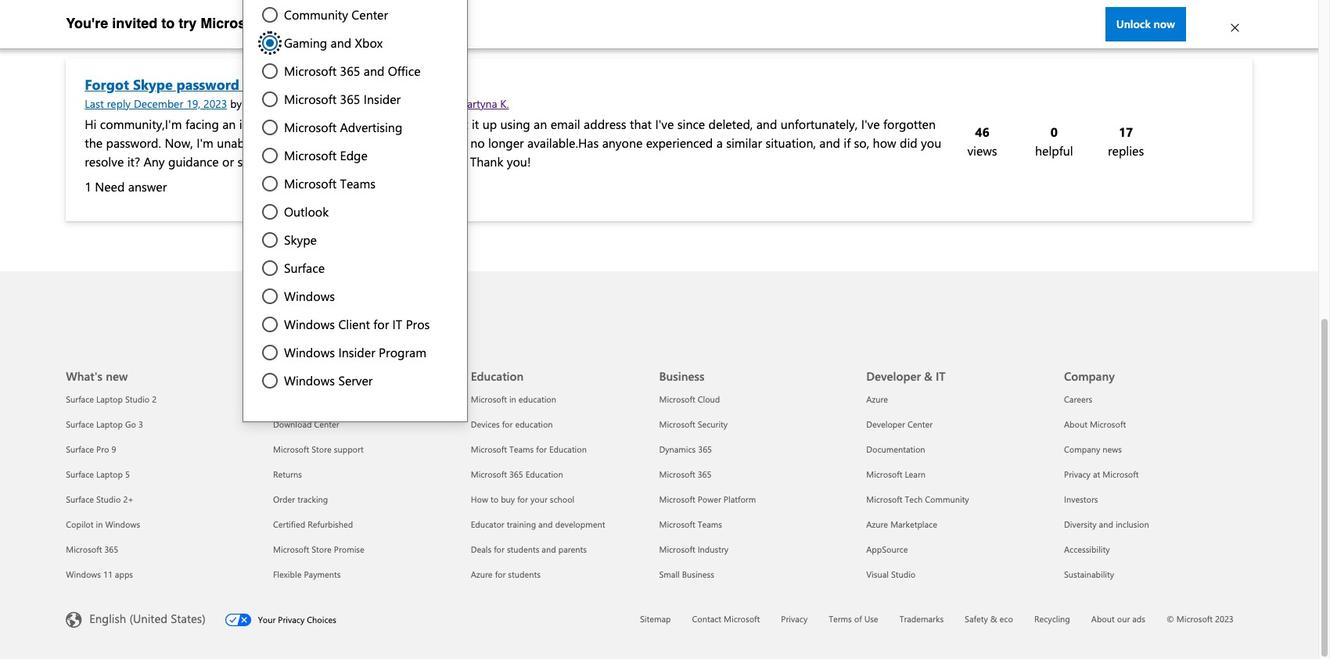 Task type: vqa. For each thing, say whether or not it's contained in the screenshot.
shane hull link
no



Task type: locate. For each thing, give the bounding box(es) containing it.
it left up
[[472, 116, 479, 132]]

5
[[125, 469, 130, 480]]

by
[[230, 96, 242, 111]]

microsoft teams
[[284, 175, 376, 192], [659, 519, 722, 530]]

store down windows insider program
[[327, 368, 356, 384]]

i've right that
[[655, 116, 674, 132]]

english (united states)
[[89, 611, 206, 626]]

2 vertical spatial studio
[[891, 569, 916, 581]]

laptop down new
[[96, 394, 123, 405]]

0 horizontal spatial an
[[222, 116, 236, 132]]

skype inside hi community,i'm facing an issue with my skype account. i initially set it up using an email address that i've since deleted, and unfortunately, i've forgotten the password. now, i'm unable to recover it as the associated email is no longer available.has anyone experienced a similar situation, and if so, how did you resolve it? any guidance or suggestions would be highly appreciated. thank you!
[[317, 116, 350, 132]]

& inside heading
[[924, 368, 932, 384]]

learn
[[905, 469, 926, 480]]

windows up account profile
[[284, 372, 335, 389]]

microsoft cloud link
[[659, 394, 720, 405]]

martyna up up
[[457, 96, 497, 111]]

educator
[[471, 519, 504, 530]]

14,
[[399, 96, 413, 111]]

microsoft up |
[[284, 62, 337, 79]]

0 vertical spatial email
[[403, 75, 439, 94]]

privacy left at
[[1064, 469, 1091, 480]]

an up unable
[[222, 116, 236, 132]]

privacy at microsoft
[[1064, 469, 1139, 480]]

martyna k.
[[457, 96, 509, 111]]

surface up surface pro 9
[[66, 419, 94, 430]]

terms of use
[[829, 613, 878, 625]]

365 up microsoft power platform link
[[698, 469, 712, 480]]

3
[[138, 419, 143, 430]]

0 vertical spatial education
[[471, 368, 524, 384]]

teams down be
[[340, 175, 376, 192]]

1 horizontal spatial it
[[472, 116, 479, 132]]

365 down microsoft 365 and office
[[340, 91, 360, 107]]

2 vertical spatial store
[[312, 544, 332, 555]]

education up microsoft in education on the bottom of page
[[471, 368, 524, 384]]

microsoft up how on the bottom of the page
[[471, 469, 507, 480]]

tech
[[905, 494, 923, 505]]

school
[[550, 494, 574, 505]]

2 horizontal spatial studio
[[891, 569, 916, 581]]

0 horizontal spatial &
[[924, 368, 932, 384]]

laptop for 5
[[96, 469, 123, 480]]

studio left '2'
[[125, 394, 150, 405]]

xbox inside press enter key or space key to remove the applied filter element
[[283, 18, 312, 34]]

1 vertical spatial community
[[925, 494, 969, 505]]

education up school at the bottom of page
[[549, 444, 587, 455]]

0 horizontal spatial it
[[392, 316, 402, 332]]

and right the training
[[538, 519, 553, 530]]

0 horizontal spatial k.
[[288, 96, 297, 111]]

did
[[900, 135, 917, 151]]

microsoft up devices on the left
[[471, 394, 507, 405]]

0 vertical spatial it
[[472, 116, 479, 132]]

azure up developer center
[[866, 394, 888, 405]]

students down deals for students and parents link
[[508, 569, 540, 581]]

products: gaming and xbox
[[154, 18, 312, 34]]

0 horizontal spatial xbox
[[283, 18, 312, 34]]

2 vertical spatial azure
[[471, 569, 493, 581]]

would
[[307, 153, 341, 170]]

microsoft down certified
[[273, 544, 309, 555]]

teams down power
[[698, 519, 722, 530]]

0 horizontal spatial 2023
[[203, 96, 227, 111]]

0 horizontal spatial microsoft 365
[[66, 544, 118, 555]]

studio for surface studio 2+
[[96, 494, 121, 505]]

about down careers link
[[1064, 419, 1087, 430]]

2 horizontal spatial teams
[[698, 519, 722, 530]]

azure for azure marketplace
[[866, 519, 888, 530]]

microsoft teams inside footer resource links element
[[659, 519, 722, 530]]

activity:
[[358, 18, 404, 34]]

microsoft security link
[[659, 419, 728, 430]]

microsoft up account profile
[[273, 368, 324, 384]]

1 vertical spatial teams
[[509, 444, 534, 455]]

0 vertical spatial about
[[1064, 419, 1087, 430]]

to left buy at the bottom left
[[491, 494, 498, 505]]

windows for windows server
[[284, 372, 335, 389]]

0 vertical spatial community
[[284, 6, 348, 23]]

created
[[305, 96, 343, 111]]

1 horizontal spatial gaming
[[284, 34, 327, 51]]

0 vertical spatial in
[[509, 394, 516, 405]]

1 vertical spatial education
[[515, 419, 553, 430]]

2 company from the top
[[1064, 444, 1100, 455]]

go
[[125, 419, 136, 430]]

education up microsoft teams for education link at bottom
[[515, 419, 553, 430]]

microsoft 365 link up the windows 11 apps
[[66, 544, 118, 555]]

azure down deals
[[471, 569, 493, 581]]

0 vertical spatial students
[[507, 544, 539, 555]]

2 horizontal spatial privacy
[[1064, 469, 1091, 480]]

1 vertical spatial microsoft teams
[[659, 519, 722, 530]]

the down hi
[[85, 135, 103, 151]]

the
[[479, 18, 497, 34], [85, 135, 103, 151], [343, 135, 361, 151]]

to inside footer resource links element
[[491, 494, 498, 505]]

0 vertical spatial studio
[[125, 394, 150, 405]]

1 horizontal spatial december
[[346, 96, 396, 111]]

platform
[[724, 494, 756, 505]]

1 horizontal spatial to
[[258, 135, 269, 151]]

an right using
[[534, 116, 547, 132]]

highly
[[361, 153, 395, 170]]

a
[[716, 135, 723, 151]]

if
[[844, 135, 851, 151]]

2 vertical spatial skype
[[284, 231, 317, 248]]

store left the support
[[312, 444, 332, 455]]

skype
[[133, 75, 173, 94], [317, 116, 350, 132], [284, 231, 317, 248]]

what's new heading
[[66, 340, 254, 387]]

how to buy for your school
[[471, 494, 574, 505]]

store for microsoft store promise
[[312, 544, 332, 555]]

microsoft 365 link down dynamics 365 link
[[659, 469, 712, 480]]

1 horizontal spatial it
[[936, 368, 946, 384]]

2 laptop from the top
[[96, 419, 123, 430]]

0 vertical spatial laptop
[[96, 394, 123, 405]]

surface laptop 5 link
[[66, 469, 130, 480]]

password
[[176, 75, 239, 94]]

1 vertical spatial students
[[508, 569, 540, 581]]

to inside hi community,i'm facing an issue with my skype account. i initially set it up using an email address that i've since deleted, and unfortunately, i've forgotten the password. now, i'm unable to recover it as the associated email is no longer available.has anyone experienced a similar situation, and if so, how did you resolve it? any guidance or suggestions would be highly appreciated. thank you!
[[258, 135, 269, 151]]

last
[[85, 96, 104, 111]]

developer down azure link
[[866, 419, 905, 430]]

surface for surface studio 2+
[[66, 494, 94, 505]]

terms
[[829, 613, 852, 625]]

0 horizontal spatial gaming
[[210, 18, 255, 34]]

microsoft cloud
[[659, 394, 720, 405]]

microsoft right ©
[[1177, 613, 1213, 625]]

students
[[507, 544, 539, 555], [508, 569, 540, 581]]

1 laptop from the top
[[96, 394, 123, 405]]

payments
[[304, 569, 341, 581]]

1 horizontal spatial &
[[990, 613, 997, 625]]

laptop left 5
[[96, 469, 123, 480]]

microsoft down 'would'
[[284, 175, 337, 192]]

0 vertical spatial azure
[[866, 394, 888, 405]]

k. left |
[[288, 96, 297, 111]]

that
[[630, 116, 652, 132]]

no
[[470, 135, 485, 151]]

about inside footer resource links element
[[1064, 419, 1087, 430]]

0 horizontal spatial to
[[161, 14, 175, 31]]

certified refurbished
[[273, 519, 353, 530]]

microsoft teams up microsoft industry link
[[659, 519, 722, 530]]

1 horizontal spatial studio
[[125, 394, 150, 405]]

1 horizontal spatial skype
[[284, 231, 317, 248]]

2 vertical spatial laptop
[[96, 469, 123, 480]]

windows up windows client for it pros
[[284, 288, 335, 304]]

1 vertical spatial company
[[1064, 444, 1100, 455]]

1 horizontal spatial martyna
[[457, 96, 497, 111]]

i've up so,
[[861, 116, 880, 132]]

microsoft store promise link
[[273, 544, 364, 555]]

unlock
[[1116, 16, 1151, 31]]

trademarks link
[[899, 613, 944, 625]]

about for about microsoft
[[1064, 419, 1087, 430]]

surface down surface pro 9 link at the bottom left
[[66, 469, 94, 480]]

microsoft right contact
[[724, 613, 760, 625]]

windows for windows client for it pros
[[284, 316, 335, 332]]

skype down outlook
[[284, 231, 317, 248]]

k.
[[288, 96, 297, 111], [500, 96, 509, 111]]

2 vertical spatial to
[[491, 494, 498, 505]]

surface for surface laptop go 3
[[66, 419, 94, 430]]

to up "suggestions"
[[258, 135, 269, 151]]

developer for developer center
[[866, 419, 905, 430]]

hi community,i'm facing an issue with my skype account. i initially set it up using an email address that i've since deleted, and unfortunately, i've forgotten the password. now, i'm unable to recover it as the associated email is no longer available.has anyone experienced a similar situation, and if so, how did you resolve it? any guidance or suggestions would be highly appreciated. thank you!
[[85, 116, 941, 170]]

and left the parents
[[542, 544, 556, 555]]

be
[[344, 153, 358, 170]]

developer inside developer & it heading
[[866, 368, 921, 384]]

microsoft 365 education
[[471, 469, 563, 480]]

0 vertical spatial skype
[[133, 75, 173, 94]]

developer up azure link
[[866, 368, 921, 384]]

surface laptop go 3
[[66, 419, 143, 430]]

0 vertical spatial it
[[392, 316, 402, 332]]

microsoft
[[200, 14, 264, 31], [284, 62, 337, 79], [284, 91, 337, 107], [284, 119, 337, 135], [284, 147, 337, 163], [284, 175, 337, 192], [273, 368, 324, 384], [471, 394, 507, 405], [659, 394, 695, 405], [659, 419, 695, 430], [1090, 419, 1126, 430], [273, 444, 309, 455], [471, 444, 507, 455], [471, 469, 507, 480], [659, 469, 695, 480], [866, 469, 902, 480], [1103, 469, 1139, 480], [659, 494, 695, 505], [866, 494, 902, 505], [659, 519, 695, 530], [66, 544, 102, 555], [273, 544, 309, 555], [659, 544, 695, 555], [724, 613, 760, 625], [1177, 613, 1213, 625]]

0 vertical spatial education
[[519, 394, 556, 405]]

business heading
[[659, 340, 848, 387]]

store
[[327, 368, 356, 384], [312, 444, 332, 455], [312, 544, 332, 555]]

2 developer from the top
[[866, 419, 905, 430]]

community inside footer resource links element
[[925, 494, 969, 505]]

insider up account.
[[364, 91, 401, 107]]

in for windows
[[96, 519, 103, 530]]

parents
[[558, 544, 587, 555]]

microsoft teams for education link
[[471, 444, 587, 455]]

0 vertical spatial insider
[[364, 91, 401, 107]]

1 horizontal spatial community
[[925, 494, 969, 505]]

unlock now
[[1116, 16, 1175, 31]]

deals
[[471, 544, 491, 555]]

1 horizontal spatial k.
[[500, 96, 509, 111]]

1 horizontal spatial privacy
[[781, 613, 808, 625]]

company for company
[[1064, 368, 1115, 384]]

surface left pro
[[66, 444, 94, 455]]

1 vertical spatial in
[[96, 519, 103, 530]]

0 horizontal spatial studio
[[96, 494, 121, 505]]

teams for microsoft teams link
[[698, 519, 722, 530]]

microsoft store
[[273, 368, 356, 384]]

2 vertical spatial teams
[[698, 519, 722, 530]]

choices
[[307, 614, 336, 626]]

in right copilot
[[96, 519, 103, 530]]

0 horizontal spatial december
[[134, 96, 183, 111]]

0 horizontal spatial teams
[[340, 175, 376, 192]]

teams up microsoft 365 education
[[509, 444, 534, 455]]

for right deals
[[494, 544, 505, 555]]

center right free on the left top of page
[[352, 6, 388, 23]]

store up 'payments'
[[312, 544, 332, 555]]

students down the training
[[507, 544, 539, 555]]

associated down i
[[364, 135, 422, 151]]

1 vertical spatial developer
[[866, 419, 905, 430]]

0 horizontal spatial about
[[1064, 419, 1087, 430]]

account.
[[353, 116, 400, 132]]

365 up how to buy for your school link
[[509, 469, 523, 480]]

windows left client
[[284, 316, 335, 332]]

center up the documentation
[[907, 419, 933, 430]]

and up "forgot skype password associated with deleted email"
[[258, 18, 280, 34]]

1 vertical spatial it
[[317, 135, 324, 151]]

privacy at microsoft link
[[1064, 469, 1139, 480]]

1 developer from the top
[[866, 368, 921, 384]]

azure link
[[866, 394, 888, 405]]

microsoft up microsoft industry link
[[659, 519, 695, 530]]

post
[[330, 18, 355, 34]]

windows client for it pros
[[284, 316, 430, 332]]

1 horizontal spatial center
[[352, 6, 388, 23]]

order
[[273, 494, 295, 505]]

business down microsoft industry link
[[682, 569, 714, 581]]

insider
[[364, 91, 401, 107], [338, 344, 375, 361]]

1 horizontal spatial microsoft teams
[[659, 519, 722, 530]]

gaming down free on the left top of page
[[284, 34, 327, 51]]

1 vertical spatial store
[[312, 444, 332, 455]]

xbox right post
[[355, 34, 383, 51]]

laptop for studio
[[96, 394, 123, 405]]

1 vertical spatial business
[[682, 569, 714, 581]]

diversity
[[1064, 519, 1097, 530]]

december down the deleted at the left of the page
[[346, 96, 396, 111]]

how
[[873, 135, 896, 151]]

for right buy at the bottom left
[[517, 494, 528, 505]]

0 vertical spatial company
[[1064, 368, 1115, 384]]

0 vertical spatial to
[[161, 14, 175, 31]]

insider down windows client for it pros
[[338, 344, 375, 361]]

education heading
[[471, 340, 650, 387]]

for up microsoft 365 education
[[536, 444, 547, 455]]

1 vertical spatial insider
[[338, 344, 375, 361]]

question
[[534, 18, 583, 34]]

1 vertical spatial azure
[[866, 519, 888, 530]]

laptop for go
[[96, 419, 123, 430]]

microsoft advertising
[[284, 119, 402, 135]]

surface down outlook
[[284, 260, 325, 276]]

1 horizontal spatial associated
[[364, 135, 422, 151]]

as
[[328, 135, 340, 151]]

company down "about microsoft"
[[1064, 444, 1100, 455]]

educator training and development
[[471, 519, 605, 530]]

views
[[967, 142, 997, 159]]

1 company from the top
[[1064, 368, 1115, 384]]

hi
[[85, 116, 97, 132]]

0 horizontal spatial center
[[314, 419, 339, 430]]

associated inside hi community,i'm facing an issue with my skype account. i initially set it up using an email address that i've since deleted, and unfortunately, i've forgotten the password. now, i'm unable to recover it as the associated email is no longer available.has anyone experienced a similar situation, and if so, how did you resolve it? any guidance or suggestions would be highly appreciated. thank you!
[[364, 135, 422, 151]]

sustainability link
[[1064, 569, 1114, 581]]

0 horizontal spatial with
[[270, 116, 293, 132]]

3 laptop from the top
[[96, 469, 123, 480]]

download
[[273, 419, 312, 430]]

appreciated.
[[399, 153, 467, 170]]

gaming and xbox
[[284, 34, 383, 51]]

company inside company heading
[[1064, 368, 1115, 384]]

1 horizontal spatial teams
[[509, 444, 534, 455]]

privacy right your
[[278, 614, 305, 626]]

associated up last reply december 19, 2023 by martyna k. | created december 14, 2023
[[243, 75, 312, 94]]

company up careers
[[1064, 368, 1115, 384]]

privacy left terms
[[781, 613, 808, 625]]

set
[[452, 116, 468, 132]]

windows for windows 11 apps
[[66, 569, 101, 581]]

last reply december 19, 2023 by martyna k. | created december 14, 2023
[[85, 96, 439, 111]]

to left try
[[161, 14, 175, 31]]

microsoft down my
[[284, 147, 337, 163]]

privacy link
[[781, 613, 808, 625]]

1 martyna from the left
[[245, 96, 285, 111]]

0 horizontal spatial associated
[[243, 75, 312, 94]]

thank
[[470, 153, 503, 170]]

longer
[[488, 135, 524, 151]]

1 vertical spatial laptop
[[96, 419, 123, 430]]

1 horizontal spatial microsoft 365 link
[[659, 469, 712, 480]]

1 an from the left
[[222, 116, 236, 132]]

the right as
[[343, 135, 361, 151]]

1 vertical spatial about
[[1091, 613, 1115, 625]]

0 vertical spatial with
[[316, 75, 345, 94]]

0 vertical spatial store
[[327, 368, 356, 384]]

privacy inside footer resource links element
[[1064, 469, 1091, 480]]

1 horizontal spatial i've
[[861, 116, 880, 132]]

1 horizontal spatial xbox
[[355, 34, 383, 51]]

community right tech
[[925, 494, 969, 505]]

in up devices for education link
[[509, 394, 516, 405]]

recycling link
[[1034, 613, 1070, 625]]

1 horizontal spatial with
[[316, 75, 345, 94]]

1 december from the left
[[134, 96, 183, 111]]

california consumer privacy act (ccpa) opt-out icon image
[[224, 614, 258, 627]]

1 martyna k. link from the left
[[245, 95, 297, 112]]

0 horizontal spatial it
[[317, 135, 324, 151]]

store for microsoft store support
[[312, 444, 332, 455]]

microsoft 365 up the windows 11 apps
[[66, 544, 118, 555]]

email up available.has
[[551, 116, 580, 132]]

0 horizontal spatial in
[[96, 519, 103, 530]]

0 horizontal spatial i've
[[655, 116, 674, 132]]

0 vertical spatial developer
[[866, 368, 921, 384]]

studio left 2+
[[96, 494, 121, 505]]

2 martyna k. link from the left
[[457, 95, 509, 112]]

with up created
[[316, 75, 345, 94]]

0 vertical spatial &
[[924, 368, 932, 384]]

about left our
[[1091, 613, 1115, 625]]

reply
[[107, 96, 131, 111]]

store inside heading
[[327, 368, 356, 384]]

0 vertical spatial microsoft 365
[[659, 469, 712, 480]]

2 k. from the left
[[500, 96, 509, 111]]

center
[[352, 6, 388, 23], [314, 419, 339, 430], [907, 419, 933, 430]]

microsoft teams down 'would'
[[284, 175, 376, 192]]

1 vertical spatial &
[[990, 613, 997, 625]]

with up "recover"
[[270, 116, 293, 132]]

training
[[507, 519, 536, 530]]

forgot skype password associated with deleted email
[[85, 75, 439, 94]]

footer resource links element
[[0, 340, 1318, 588]]

& for eco
[[990, 613, 997, 625]]

azure for azure link
[[866, 394, 888, 405]]



Task type: describe. For each thing, give the bounding box(es) containing it.
surface for surface laptop studio 2
[[66, 394, 94, 405]]

azure for students
[[471, 569, 540, 581]]

2 i've from the left
[[861, 116, 880, 132]]

windows for windows insider program
[[284, 344, 335, 361]]

small
[[659, 569, 680, 581]]

footer element
[[0, 340, 1318, 644]]

microsoft down |
[[284, 119, 337, 135]]

surface laptop 5
[[66, 469, 130, 480]]

365 down security
[[698, 444, 712, 455]]

for left free on the left top of page
[[295, 14, 314, 31]]

filters:
[[112, 18, 147, 34]]

microsoft down dynamics
[[659, 469, 695, 480]]

surface for surface laptop 5
[[66, 469, 94, 480]]

you
[[921, 135, 941, 151]]

surface laptop studio 2
[[66, 394, 157, 405]]

46 views
[[967, 124, 997, 159]]

teams for microsoft teams for education link at bottom
[[509, 444, 534, 455]]

available.has
[[527, 135, 599, 151]]

it?
[[127, 153, 140, 170]]

have
[[449, 18, 475, 34]]

0 vertical spatial microsoft teams
[[284, 175, 376, 192]]

(united
[[129, 611, 168, 626]]

0 horizontal spatial the
[[85, 135, 103, 151]]

microsoft teams link
[[659, 519, 722, 530]]

deleted,
[[708, 116, 753, 132]]

visual studio
[[866, 569, 916, 581]]

microsoft inside heading
[[273, 368, 324, 384]]

server
[[338, 372, 373, 389]]

students for azure
[[508, 569, 540, 581]]

certified refurbished link
[[273, 519, 353, 530]]

0 horizontal spatial community
[[284, 6, 348, 23]]

1 horizontal spatial 2023
[[416, 96, 439, 111]]

windows 11 apps
[[66, 569, 133, 581]]

education for microsoft in education
[[519, 394, 556, 405]]

client
[[338, 316, 370, 332]]

company heading
[[1064, 340, 1243, 387]]

microsoft right try
[[200, 14, 264, 31]]

eco
[[1000, 613, 1013, 625]]

0 vertical spatial microsoft 365 link
[[659, 469, 712, 480]]

issue
[[239, 116, 267, 132]]

business inside heading
[[659, 368, 704, 384]]

gaming inside press enter key or space key to remove the applied filter element
[[210, 18, 255, 34]]

visual
[[866, 569, 889, 581]]

privacy for privacy link
[[781, 613, 808, 625]]

microsoft down microsoft learn
[[866, 494, 902, 505]]

deleted
[[349, 75, 399, 94]]

2 martyna from the left
[[457, 96, 497, 111]]

careers
[[1064, 394, 1092, 405]]

microsoft up my
[[284, 91, 337, 107]]

recycling
[[1034, 613, 1070, 625]]

educator training and development link
[[471, 519, 605, 530]]

students for deals
[[507, 544, 539, 555]]

and left if
[[819, 135, 840, 151]]

microsoft up microsoft teams link
[[659, 494, 695, 505]]

developer & it heading
[[866, 340, 1045, 387]]

devices for education
[[471, 419, 553, 430]]

center for developer center
[[907, 419, 933, 430]]

copilot in windows
[[66, 519, 140, 530]]

microsoft up microsoft security link
[[659, 394, 695, 405]]

and down free on the left top of page
[[331, 34, 351, 51]]

2 vertical spatial education
[[526, 469, 563, 480]]

microsoft down devices on the left
[[471, 444, 507, 455]]

education inside education heading
[[471, 368, 524, 384]]

developer for developer & it
[[866, 368, 921, 384]]

safety & eco
[[965, 613, 1013, 625]]

windows down 2+
[[105, 519, 140, 530]]

microsoft down copilot
[[66, 544, 102, 555]]

address
[[584, 116, 626, 132]]

in for education
[[509, 394, 516, 405]]

what's
[[66, 368, 103, 384]]

studio for visual studio
[[891, 569, 916, 581]]

2 vertical spatial email
[[425, 135, 455, 151]]

company for company news
[[1064, 444, 1100, 455]]

0 horizontal spatial privacy
[[278, 614, 305, 626]]

dynamics 365
[[659, 444, 712, 455]]

and right diversity
[[1099, 519, 1113, 530]]

unable
[[217, 135, 254, 151]]

microsoft power platform link
[[659, 494, 756, 505]]

microsoft industry
[[659, 544, 728, 555]]

17
[[1119, 124, 1133, 140]]

azure for azure for students
[[471, 569, 493, 581]]

and inside press enter key or space key to remove the applied filter element
[[258, 18, 280, 34]]

surface for surface pro 9
[[66, 444, 94, 455]]

center for community center
[[352, 6, 388, 23]]

dynamics 365 link
[[659, 444, 712, 455]]

1 k. from the left
[[288, 96, 297, 111]]

cloud
[[698, 394, 720, 405]]

46
[[975, 124, 989, 140]]

2 december from the left
[[346, 96, 396, 111]]

careers link
[[1064, 394, 1092, 405]]

post activity: others have the same question button
[[330, 18, 589, 34]]

2023 inside "footer" element
[[1215, 613, 1234, 625]]

1 i've from the left
[[655, 116, 674, 132]]

answer
[[128, 178, 167, 195]]

for right client
[[373, 316, 389, 332]]

microsoft up news
[[1090, 419, 1126, 430]]

returns
[[273, 469, 302, 480]]

with inside hi community,i'm facing an issue with my skype account. i initially set it up using an email address that i've since deleted, and unfortunately, i've forgotten the password. now, i'm unable to recover it as the associated email is no longer available.has anyone experienced a similar situation, and if so, how did you resolve it? any guidance or suggestions would be highly appreciated. thank you!
[[270, 116, 293, 132]]

microsoft right at
[[1103, 469, 1139, 480]]

365 left free on the left top of page
[[268, 14, 291, 31]]

for down deals for students and parents link
[[495, 569, 506, 581]]

download center
[[273, 419, 339, 430]]

now,
[[165, 135, 193, 151]]

0 horizontal spatial microsoft 365 link
[[66, 544, 118, 555]]

1 horizontal spatial the
[[343, 135, 361, 151]]

new
[[106, 368, 128, 384]]

0 vertical spatial associated
[[243, 75, 312, 94]]

it inside heading
[[936, 368, 946, 384]]

resolve
[[85, 153, 124, 170]]

1 vertical spatial email
[[551, 116, 580, 132]]

last reply december 19, 2023 link
[[85, 95, 227, 112]]

microsoft security
[[659, 419, 728, 430]]

visual studio link
[[866, 569, 916, 581]]

power
[[698, 494, 721, 505]]

education for devices for education
[[515, 419, 553, 430]]

since
[[677, 116, 705, 132]]

and left office
[[364, 62, 384, 79]]

is
[[459, 135, 467, 151]]

microsoft learn
[[866, 469, 926, 480]]

2
[[152, 394, 157, 405]]

deals for students and parents
[[471, 544, 587, 555]]

1 vertical spatial microsoft 365
[[66, 544, 118, 555]]

press enter key or space key to remove the applied filter element
[[154, 11, 975, 42]]

documentation link
[[866, 444, 925, 455]]

0 horizontal spatial skype
[[133, 75, 173, 94]]

certified
[[273, 519, 305, 530]]

365 up microsoft 365 insider
[[340, 62, 360, 79]]

about for about our ads
[[1091, 613, 1115, 625]]

microsoft up dynamics
[[659, 419, 695, 430]]

free
[[318, 14, 344, 31]]

appsource
[[866, 544, 908, 555]]

0 vertical spatial teams
[[340, 175, 376, 192]]

365 up 11
[[104, 544, 118, 555]]

microsoft teams for education
[[471, 444, 587, 455]]

windows for windows
[[284, 288, 335, 304]]

flexible payments link
[[273, 569, 341, 581]]

1 vertical spatial education
[[549, 444, 587, 455]]

for right devices on the left
[[502, 419, 513, 430]]

microsoft up small
[[659, 544, 695, 555]]

community,i'm
[[100, 116, 182, 132]]

dynamics
[[659, 444, 696, 455]]

azure marketplace link
[[866, 519, 937, 530]]

microsoft down download
[[273, 444, 309, 455]]

up
[[482, 116, 497, 132]]

profile
[[307, 394, 331, 405]]

microsoft down the documentation
[[866, 469, 902, 480]]

azure for students link
[[471, 569, 540, 581]]

surface pro 9
[[66, 444, 116, 455]]

surface for surface
[[284, 260, 325, 276]]

password.
[[106, 135, 161, 151]]

account profile
[[273, 394, 331, 405]]

2 horizontal spatial the
[[479, 18, 497, 34]]

privacy for privacy at microsoft
[[1064, 469, 1091, 480]]

about our ads link
[[1091, 613, 1145, 625]]

any
[[144, 153, 165, 170]]

experienced
[[646, 135, 713, 151]]

center for download center
[[314, 419, 339, 430]]

microsoft store heading
[[273, 340, 452, 387]]

account
[[273, 394, 304, 405]]

2 an from the left
[[534, 116, 547, 132]]

diversity and inclusion link
[[1064, 519, 1149, 530]]

and up similar
[[756, 116, 777, 132]]

unfortunately,
[[781, 116, 858, 132]]

developer center link
[[866, 419, 933, 430]]

& for it
[[924, 368, 932, 384]]

using
[[500, 116, 530, 132]]

products: gaming and xbox button
[[154, 18, 318, 34]]

store for microsoft store
[[327, 368, 356, 384]]

microsoft store support link
[[273, 444, 364, 455]]

office
[[388, 62, 421, 79]]

news
[[1103, 444, 1122, 455]]



